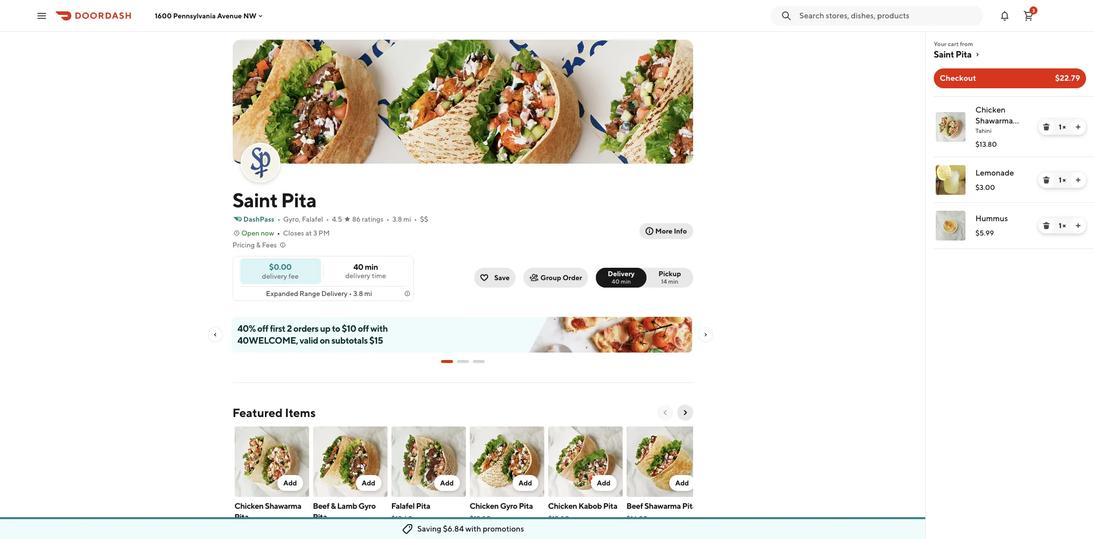 Task type: vqa. For each thing, say whether or not it's contained in the screenshot.
first 93% from right
no



Task type: describe. For each thing, give the bounding box(es) containing it.
1 for chicken shawarma pita
[[1060, 123, 1062, 131]]

$15
[[370, 336, 383, 346]]

add one to cart image
[[1075, 176, 1083, 184]]

saving $6.84 with promotions
[[418, 525, 524, 534]]

86
[[352, 216, 361, 223]]

delivery inside $0.00 delivery fee
[[262, 272, 287, 280]]

4.5
[[332, 216, 342, 223]]

1600
[[155, 12, 172, 20]]

orders
[[294, 324, 319, 334]]

1 vertical spatial 3.8
[[354, 290, 363, 298]]

cart
[[949, 40, 959, 48]]

40 min delivery time
[[346, 263, 386, 280]]

featured items heading
[[233, 405, 316, 421]]

beef for beef & lamb gyro pita
[[313, 502, 330, 511]]

nw
[[244, 12, 257, 20]]

• left the $$
[[414, 216, 417, 223]]

avenue
[[217, 12, 242, 20]]

expanded range delivery • 3.8 mi
[[266, 290, 372, 298]]

falafel pita image
[[392, 427, 466, 498]]

Store search: begin typing to search for stores available on DoorDash text field
[[800, 10, 978, 21]]

• left the gyro,
[[278, 216, 280, 223]]

1 vertical spatial saint
[[233, 189, 278, 212]]

previous button of carousel image
[[662, 409, 670, 417]]

info
[[674, 227, 687, 235]]

pricing
[[233, 241, 255, 249]]

group
[[541, 274, 562, 282]]

more info
[[656, 227, 687, 235]]

more
[[656, 227, 673, 235]]

0 horizontal spatial shawarma
[[265, 502, 302, 511]]

valid
[[300, 336, 318, 346]]

group order
[[541, 274, 582, 282]]

featured items
[[233, 406, 316, 420]]

kabob
[[579, 502, 602, 511]]

$13.80 for chicken gyro pita
[[470, 515, 491, 523]]

1 horizontal spatial chicken shawarma pita
[[976, 105, 1014, 137]]

saint pita inside 'link'
[[935, 49, 972, 60]]

gyro,
[[283, 216, 301, 223]]

$13.80 for chicken kabob pita
[[548, 515, 570, 523]]

• right now in the left of the page
[[277, 229, 280, 237]]

$12.60
[[392, 515, 413, 523]]

remove item from cart image
[[1043, 123, 1051, 131]]

× for lemonade
[[1063, 176, 1067, 184]]

from
[[961, 40, 974, 48]]

promotions
[[483, 525, 524, 534]]

0 horizontal spatial falafel
[[302, 216, 323, 223]]

save button
[[475, 268, 516, 288]]

items
[[285, 406, 316, 420]]

lamb
[[337, 502, 357, 511]]

1 vertical spatial with
[[466, 525, 482, 534]]

min for delivery
[[621, 278, 631, 285]]

pennsylvania
[[173, 12, 216, 20]]

14
[[662, 278, 668, 285]]

hummus image
[[936, 211, 966, 241]]

chicken kabob pita image
[[548, 427, 623, 498]]

group order button
[[524, 268, 588, 288]]

add for chicken kabob pita
[[597, 480, 611, 488]]

now
[[261, 229, 274, 237]]

next button of carousel image
[[682, 409, 689, 417]]

chicken gyro pita image
[[470, 427, 544, 498]]

tahini
[[976, 127, 992, 135]]

• left 4.5
[[326, 216, 329, 223]]

$$
[[420, 216, 429, 223]]

saint inside 'link'
[[935, 49, 955, 60]]

order
[[563, 274, 582, 282]]

86 ratings •
[[352, 216, 390, 223]]

40 inside the delivery 40 min
[[612, 278, 620, 285]]

remove item from cart image for lemonade
[[1043, 176, 1051, 184]]

min for pickup
[[669, 278, 679, 285]]

dashpass
[[244, 216, 275, 223]]

pita inside beef shawarma pita $16.20
[[683, 502, 697, 511]]

& for pricing
[[256, 241, 261, 249]]

$3.00
[[976, 184, 996, 192]]

$10
[[342, 324, 357, 334]]

chicken kabob pita $13.80
[[548, 502, 618, 523]]

• closes at 3 pm
[[277, 229, 330, 237]]

add for falafel pita
[[440, 480, 454, 488]]

1600 pennsylvania avenue nw
[[155, 12, 257, 20]]

time
[[372, 272, 386, 280]]

40welcome,
[[238, 336, 298, 346]]

beef shawarma pita $16.20
[[627, 502, 697, 523]]

3 button
[[1019, 6, 1039, 26]]

add for beef shawarma pita
[[676, 480, 689, 488]]

pita inside saint pita 'link'
[[956, 49, 972, 60]]

beef for beef shawarma pita $16.20
[[627, 502, 643, 511]]

1 off from the left
[[257, 324, 269, 334]]

your
[[935, 40, 947, 48]]

0 vertical spatial 3.8
[[393, 216, 402, 223]]

pm
[[319, 229, 330, 237]]

pickup 14 min
[[659, 270, 682, 285]]

3 inside 3 button
[[1033, 7, 1036, 13]]



Task type: locate. For each thing, give the bounding box(es) containing it.
3.8 mi • $$
[[393, 216, 429, 223]]

0 horizontal spatial 40
[[354, 263, 364, 272]]

add one to cart image right remove item from cart icon at the right
[[1075, 123, 1083, 131]]

5 add button from the left
[[591, 476, 617, 492]]

pickup
[[659, 270, 682, 278]]

1 horizontal spatial with
[[466, 525, 482, 534]]

1 remove item from cart image from the top
[[1043, 176, 1051, 184]]

saint pita down the cart
[[935, 49, 972, 60]]

min left 14
[[621, 278, 631, 285]]

40 left time
[[354, 263, 364, 272]]

2 add one to cart image from the top
[[1075, 222, 1083, 230]]

3 1 × from the top
[[1060, 222, 1067, 230]]

add for chicken shawarma pita
[[283, 480, 297, 488]]

1 vertical spatial 1 ×
[[1060, 176, 1067, 184]]

1 horizontal spatial &
[[331, 502, 336, 511]]

chicken inside chicken gyro pita $13.80
[[470, 502, 499, 511]]

delivery
[[608, 270, 635, 278], [322, 290, 348, 298]]

pricing & fees
[[233, 241, 277, 249]]

0 horizontal spatial min
[[365, 263, 378, 272]]

gyro right lamb
[[359, 502, 376, 511]]

3.8 right ratings on the top left of page
[[393, 216, 402, 223]]

0 vertical spatial remove item from cart image
[[1043, 176, 1051, 184]]

40 inside the 40 min delivery time
[[354, 263, 364, 272]]

6 add from the left
[[676, 480, 689, 488]]

remove item from cart image for hummus
[[1043, 222, 1051, 230]]

0 horizontal spatial delivery
[[262, 272, 287, 280]]

0 horizontal spatial saint pita
[[233, 189, 317, 212]]

pita inside beef & lamb gyro pita
[[313, 513, 327, 522]]

pita inside the falafel pita $12.60
[[416, 502, 431, 511]]

2 vertical spatial 1 ×
[[1060, 222, 1067, 230]]

0 horizontal spatial beef
[[313, 502, 330, 511]]

add one to cart image down add one to cart image
[[1075, 222, 1083, 230]]

first
[[270, 324, 286, 334]]

chicken shawarma pita image
[[936, 112, 966, 142], [235, 427, 309, 498]]

0 horizontal spatial chicken shawarma pita
[[235, 502, 302, 522]]

saving
[[418, 525, 442, 534]]

1 horizontal spatial falafel
[[392, 502, 415, 511]]

order methods option group
[[596, 268, 693, 288]]

delivery 40 min
[[608, 270, 635, 285]]

min down 86 ratings •
[[365, 263, 378, 272]]

0 vertical spatial mi
[[404, 216, 411, 223]]

2 1 from the top
[[1060, 176, 1062, 184]]

up
[[320, 324, 331, 334]]

$13.80 inside chicken gyro pita $13.80
[[470, 515, 491, 523]]

1 for hummus
[[1060, 222, 1062, 230]]

1 beef from the left
[[313, 502, 330, 511]]

3.8
[[393, 216, 402, 223], [354, 290, 363, 298]]

subtotals
[[332, 336, 368, 346]]

with right the $6.84
[[466, 525, 482, 534]]

pricing & fees button
[[233, 240, 287, 250]]

gyro, falafel
[[283, 216, 323, 223]]

• down the 40 min delivery time
[[349, 290, 352, 298]]

1 ×
[[1060, 123, 1067, 131], [1060, 176, 1067, 184], [1060, 222, 1067, 230]]

1 × from the top
[[1063, 123, 1067, 131]]

&
[[256, 241, 261, 249], [331, 502, 336, 511]]

3 items, open order cart image
[[1023, 10, 1035, 22]]

with inside 40% off first 2 orders up to $10 off with 40welcome, valid on subtotals $15
[[371, 324, 388, 334]]

1 vertical spatial add one to cart image
[[1075, 222, 1083, 230]]

40 right 'order'
[[612, 278, 620, 285]]

1 horizontal spatial delivery
[[346, 272, 371, 280]]

1 vertical spatial &
[[331, 502, 336, 511]]

hummus
[[976, 214, 1009, 223]]

• right ratings on the top left of page
[[387, 216, 390, 223]]

40% off first 2 orders up to $10 off with 40welcome, valid on subtotals $15
[[238, 324, 388, 346]]

2 beef from the left
[[627, 502, 643, 511]]

1 × for lemonade
[[1060, 176, 1067, 184]]

mi down time
[[365, 290, 372, 298]]

expanded range delivery • 3.8 mi image
[[403, 290, 411, 298]]

1 horizontal spatial saint
[[935, 49, 955, 60]]

lemonade image
[[936, 165, 966, 195]]

2 delivery from the left
[[262, 272, 287, 280]]

remove item from cart image
[[1043, 176, 1051, 184], [1043, 222, 1051, 230]]

2 add from the left
[[362, 480, 376, 488]]

notification bell image
[[1000, 10, 1011, 22]]

1 add from the left
[[283, 480, 297, 488]]

saint
[[935, 49, 955, 60], [233, 189, 278, 212]]

add
[[283, 480, 297, 488], [362, 480, 376, 488], [440, 480, 454, 488], [519, 480, 533, 488], [597, 480, 611, 488], [676, 480, 689, 488]]

6 add button from the left
[[670, 476, 695, 492]]

3.8 down the 40 min delivery time
[[354, 290, 363, 298]]

1 delivery from the left
[[346, 272, 371, 280]]

save
[[495, 274, 510, 282]]

falafel up $12.60
[[392, 502, 415, 511]]

& inside beef & lamb gyro pita
[[331, 502, 336, 511]]

2 horizontal spatial shawarma
[[976, 116, 1014, 126]]

chicken shawarma pita image down featured items
[[235, 427, 309, 498]]

add one to cart image
[[1075, 123, 1083, 131], [1075, 222, 1083, 230]]

your cart from
[[935, 40, 974, 48]]

pita
[[956, 49, 972, 60], [976, 127, 991, 137], [281, 189, 317, 212], [416, 502, 431, 511], [519, 502, 533, 511], [604, 502, 618, 511], [683, 502, 697, 511], [235, 513, 249, 522], [313, 513, 327, 522]]

1 vertical spatial ×
[[1063, 176, 1067, 184]]

delivery left time
[[346, 272, 371, 280]]

add for beef & lamb gyro pita
[[362, 480, 376, 488]]

0 horizontal spatial off
[[257, 324, 269, 334]]

1 horizontal spatial 3
[[1033, 7, 1036, 13]]

0 vertical spatial &
[[256, 241, 261, 249]]

min
[[365, 263, 378, 272], [621, 278, 631, 285], [669, 278, 679, 285]]

1 horizontal spatial gyro
[[501, 502, 518, 511]]

0 horizontal spatial gyro
[[359, 502, 376, 511]]

$22.79
[[1056, 73, 1081, 83]]

min inside the 40 min delivery time
[[365, 263, 378, 272]]

0 vertical spatial falafel
[[302, 216, 323, 223]]

chicken
[[976, 105, 1006, 115], [235, 502, 264, 511], [470, 502, 499, 511], [548, 502, 578, 511]]

falafel up at
[[302, 216, 323, 223]]

beef up $16.20
[[627, 502, 643, 511]]

saint down your at the right of the page
[[935, 49, 955, 60]]

× for chicken shawarma pita
[[1063, 123, 1067, 131]]

falafel
[[302, 216, 323, 223], [392, 502, 415, 511]]

& for beef
[[331, 502, 336, 511]]

& inside pricing & fees button
[[256, 241, 261, 249]]

beef & lamb gyro pita
[[313, 502, 376, 522]]

1 vertical spatial mi
[[365, 290, 372, 298]]

0 horizontal spatial mi
[[365, 290, 372, 298]]

1 1 from the top
[[1060, 123, 1062, 131]]

5 add from the left
[[597, 480, 611, 488]]

off
[[257, 324, 269, 334], [358, 324, 369, 334]]

$6.84
[[443, 525, 464, 534]]

40
[[354, 263, 364, 272], [612, 278, 620, 285]]

ratings
[[362, 216, 384, 223]]

2 horizontal spatial min
[[669, 278, 679, 285]]

1 add one to cart image from the top
[[1075, 123, 1083, 131]]

2 vertical spatial 1
[[1060, 222, 1062, 230]]

more info button
[[640, 223, 693, 239]]

list containing chicken shawarma pita
[[927, 96, 1095, 249]]

1 vertical spatial falafel
[[392, 502, 415, 511]]

0 vertical spatial saint pita
[[935, 49, 972, 60]]

1 vertical spatial saint pita
[[233, 189, 317, 212]]

3 right notification bell image
[[1033, 7, 1036, 13]]

0 vertical spatial 1 ×
[[1060, 123, 1067, 131]]

1 horizontal spatial 3.8
[[393, 216, 402, 223]]

add for chicken gyro pita
[[519, 480, 533, 488]]

fee
[[289, 272, 299, 280]]

add button for chicken kabob pita
[[591, 476, 617, 492]]

3 add button from the left
[[434, 476, 460, 492]]

0 horizontal spatial delivery
[[322, 290, 348, 298]]

chicken shawarma pita
[[976, 105, 1014, 137], [235, 502, 302, 522]]

min inside the delivery 40 min
[[621, 278, 631, 285]]

beef inside beef shawarma pita $16.20
[[627, 502, 643, 511]]

open now
[[242, 229, 274, 237]]

1 add button from the left
[[278, 476, 303, 492]]

add button for beef & lamb gyro pita
[[356, 476, 382, 492]]

beef shawarma pita image
[[627, 427, 701, 498]]

1 1 × from the top
[[1060, 123, 1067, 131]]

2 gyro from the left
[[501, 502, 518, 511]]

0 vertical spatial saint
[[935, 49, 955, 60]]

1 horizontal spatial shawarma
[[645, 502, 681, 511]]

off up 40welcome,
[[257, 324, 269, 334]]

add button for beef shawarma pita
[[670, 476, 695, 492]]

range
[[300, 290, 320, 298]]

1 horizontal spatial delivery
[[608, 270, 635, 278]]

dashpass •
[[244, 216, 280, 223]]

min right 14
[[669, 278, 679, 285]]

pita inside chicken gyro pita $13.80
[[519, 502, 533, 511]]

3 add from the left
[[440, 480, 454, 488]]

on
[[320, 336, 330, 346]]

0 horizontal spatial with
[[371, 324, 388, 334]]

checkout
[[940, 73, 977, 83]]

1 horizontal spatial chicken shawarma pita image
[[936, 112, 966, 142]]

off right the $10
[[358, 324, 369, 334]]

× for hummus
[[1063, 222, 1067, 230]]

closes
[[283, 229, 304, 237]]

1 vertical spatial chicken shawarma pita
[[235, 502, 302, 522]]

4 add from the left
[[519, 480, 533, 488]]

2 remove item from cart image from the top
[[1043, 222, 1051, 230]]

beef
[[313, 502, 330, 511], [627, 502, 643, 511]]

0 vertical spatial ×
[[1063, 123, 1067, 131]]

$5.99
[[976, 229, 995, 237]]

0 horizontal spatial &
[[256, 241, 261, 249]]

with up '$15'
[[371, 324, 388, 334]]

1600 pennsylvania avenue nw button
[[155, 12, 265, 20]]

lemonade
[[976, 168, 1015, 178]]

$0.00 delivery fee
[[262, 262, 299, 280]]

delivery down $0.00 at the left of page
[[262, 272, 287, 280]]

featured
[[233, 406, 283, 420]]

open
[[242, 229, 260, 237]]

2 × from the top
[[1063, 176, 1067, 184]]

beef & lamb gyro pita image
[[313, 427, 388, 498]]

0 vertical spatial 40
[[354, 263, 364, 272]]

chicken inside chicken kabob pita $13.80
[[548, 502, 578, 511]]

delivery inside the 40 min delivery time
[[346, 272, 371, 280]]

chicken gyro pita $13.80
[[470, 502, 533, 523]]

2 vertical spatial ×
[[1063, 222, 1067, 230]]

delivery inside 'order methods' option group
[[608, 270, 635, 278]]

falafel pita $12.60
[[392, 502, 431, 523]]

1 vertical spatial chicken shawarma pita image
[[235, 427, 309, 498]]

add button for chicken shawarma pita
[[278, 476, 303, 492]]

$13.80 inside chicken kabob pita $13.80
[[548, 515, 570, 523]]

add button for falafel pita
[[434, 476, 460, 492]]

to
[[332, 324, 340, 334]]

saint pita up dashpass • at top
[[233, 189, 317, 212]]

add one to cart image for hummus
[[1075, 222, 1083, 230]]

0 vertical spatial with
[[371, 324, 388, 334]]

expanded
[[266, 290, 298, 298]]

1
[[1060, 123, 1062, 131], [1060, 176, 1062, 184], [1060, 222, 1062, 230]]

gyro inside chicken gyro pita $13.80
[[501, 502, 518, 511]]

$13.80
[[976, 141, 998, 148], [470, 515, 491, 523], [548, 515, 570, 523]]

4 add button from the left
[[513, 476, 539, 492]]

delivery
[[346, 272, 371, 280], [262, 272, 287, 280]]

add one to cart image for chicken shawarma pita
[[1075, 123, 1083, 131]]

0 vertical spatial add one to cart image
[[1075, 123, 1083, 131]]

select promotional banner element
[[441, 353, 485, 371]]

1 horizontal spatial beef
[[627, 502, 643, 511]]

saint up dashpass
[[233, 189, 278, 212]]

0 vertical spatial chicken shawarma pita image
[[936, 112, 966, 142]]

saint pita
[[935, 49, 972, 60], [233, 189, 317, 212]]

& left fees
[[256, 241, 261, 249]]

2 horizontal spatial $13.80
[[976, 141, 998, 148]]

saint pita link
[[935, 49, 1087, 61]]

0 horizontal spatial saint
[[233, 189, 278, 212]]

$0.00
[[269, 262, 292, 272]]

1 for lemonade
[[1060, 176, 1062, 184]]

0 horizontal spatial chicken shawarma pita image
[[235, 427, 309, 498]]

1 vertical spatial remove item from cart image
[[1043, 222, 1051, 230]]

1 horizontal spatial 40
[[612, 278, 620, 285]]

at
[[306, 229, 312, 237]]

1 horizontal spatial min
[[621, 278, 631, 285]]

1 horizontal spatial saint pita
[[935, 49, 972, 60]]

chicken shawarma pita image left tahini
[[936, 112, 966, 142]]

3 1 from the top
[[1060, 222, 1062, 230]]

1 vertical spatial delivery
[[322, 290, 348, 298]]

0 vertical spatial chicken shawarma pita
[[976, 105, 1014, 137]]

None radio
[[596, 268, 647, 288], [641, 268, 693, 288], [596, 268, 647, 288], [641, 268, 693, 288]]

3 right at
[[313, 229, 317, 237]]

1 vertical spatial 3
[[313, 229, 317, 237]]

beef left lamb
[[313, 502, 330, 511]]

delivery left 14
[[608, 270, 635, 278]]

1 × for hummus
[[1060, 222, 1067, 230]]

falafel inside the falafel pita $12.60
[[392, 502, 415, 511]]

3 × from the top
[[1063, 222, 1067, 230]]

0 horizontal spatial 3
[[313, 229, 317, 237]]

list
[[927, 96, 1095, 249]]

0 horizontal spatial 3.8
[[354, 290, 363, 298]]

2 off from the left
[[358, 324, 369, 334]]

delivery right range
[[322, 290, 348, 298]]

shawarma
[[976, 116, 1014, 126], [265, 502, 302, 511], [645, 502, 681, 511]]

40%
[[238, 324, 256, 334]]

gyro inside beef & lamb gyro pita
[[359, 502, 376, 511]]

gyro
[[359, 502, 376, 511], [501, 502, 518, 511]]

mi
[[404, 216, 411, 223], [365, 290, 372, 298]]

1 gyro from the left
[[359, 502, 376, 511]]

$16.20
[[627, 515, 648, 523]]

pita inside chicken kabob pita $13.80
[[604, 502, 618, 511]]

1 horizontal spatial mi
[[404, 216, 411, 223]]

0 vertical spatial 3
[[1033, 7, 1036, 13]]

0 vertical spatial 1
[[1060, 123, 1062, 131]]

0 vertical spatial delivery
[[608, 270, 635, 278]]

mi left the $$
[[404, 216, 411, 223]]

beef inside beef & lamb gyro pita
[[313, 502, 330, 511]]

1 horizontal spatial $13.80
[[548, 515, 570, 523]]

& left lamb
[[331, 502, 336, 511]]

1 × for chicken shawarma pita
[[1060, 123, 1067, 131]]

saint pita image
[[233, 40, 693, 164], [242, 144, 279, 182]]

fees
[[262, 241, 277, 249]]

2 1 × from the top
[[1060, 176, 1067, 184]]

1 vertical spatial 40
[[612, 278, 620, 285]]

2
[[287, 324, 292, 334]]

×
[[1063, 123, 1067, 131], [1063, 176, 1067, 184], [1063, 222, 1067, 230]]

gyro up promotions
[[501, 502, 518, 511]]

min inside pickup 14 min
[[669, 278, 679, 285]]

0 horizontal spatial $13.80
[[470, 515, 491, 523]]

shawarma inside beef shawarma pita $16.20
[[645, 502, 681, 511]]

2 add button from the left
[[356, 476, 382, 492]]

1 horizontal spatial off
[[358, 324, 369, 334]]

1 vertical spatial 1
[[1060, 176, 1062, 184]]

open menu image
[[36, 10, 48, 22]]

add button for chicken gyro pita
[[513, 476, 539, 492]]



